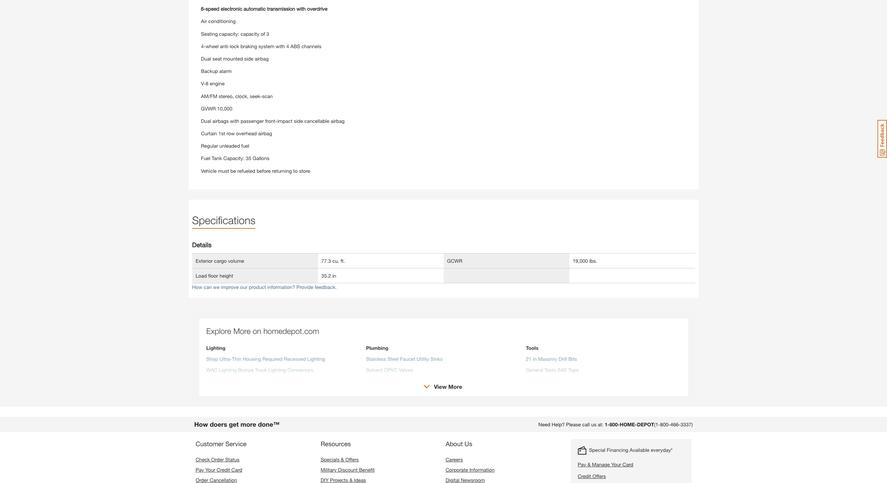 Task type: describe. For each thing, give the bounding box(es) containing it.
airbag for dual seat mounted side airbag
[[255, 56, 269, 62]]

shop ultra-thin housing required recessed lighting link
[[206, 356, 325, 362]]

1 horizontal spatial faucet
[[433, 389, 448, 395]]

feedback link image
[[878, 120, 888, 158]]

combination
[[564, 378, 593, 384]]

electronic
[[221, 6, 242, 12]]

6-
[[201, 6, 206, 12]]

cpvc
[[384, 367, 398, 373]]

steel
[[388, 356, 399, 362]]

1 horizontal spatial bronze
[[366, 378, 382, 384]]

how for how doers get more done™
[[194, 421, 208, 429]]

0 horizontal spatial card
[[232, 467, 242, 473]]

shop by brands
[[366, 404, 404, 410]]

0 horizontal spatial side
[[244, 56, 254, 62]]

seat
[[212, 56, 222, 62]]

housing
[[243, 356, 261, 362]]

21 in masonry drill bits
[[526, 356, 577, 362]]

(1-
[[655, 422, 661, 428]]

help?
[[552, 422, 565, 428]]

cu.
[[333, 258, 339, 264]]

lock
[[230, 43, 239, 49]]

bronze backflow preventers
[[366, 378, 429, 384]]

speed
[[206, 6, 219, 12]]

curtain
[[201, 130, 217, 136]]

can
[[204, 284, 212, 290]]

more for view
[[449, 384, 463, 390]]

valves
[[399, 367, 413, 373]]

set
[[526, 389, 534, 395]]

masonry
[[538, 356, 558, 362]]

shop for shop brass dimmable ceiling fans
[[206, 389, 218, 395]]

77.3 cu. ft.
[[322, 258, 345, 264]]

shop for shop pre-drilled combination safes
[[526, 378, 538, 384]]

v-8 engine
[[201, 81, 225, 87]]

our
[[240, 284, 248, 290]]

shop for shop by brands
[[366, 404, 379, 410]]

utility
[[417, 356, 429, 362]]

fuel tank capacity: 35 gallons
[[201, 155, 270, 161]]

2 800- from the left
[[661, 422, 671, 428]]

details
[[192, 241, 212, 249]]

automatic
[[244, 6, 266, 12]]

assorted
[[366, 389, 386, 395]]

21 in masonry drill bits link
[[526, 356, 577, 362]]

more link image
[[424, 385, 430, 389]]

0 vertical spatial with
[[297, 6, 306, 12]]

4
[[286, 43, 289, 49]]

connectors
[[288, 367, 313, 373]]

wac
[[206, 367, 218, 373]]

wac lighting bronze track lighting connectors
[[206, 367, 313, 373]]

am/fm
[[201, 93, 217, 99]]

more
[[241, 421, 256, 429]]

stainless steel faucet utility sinks link
[[366, 356, 443, 362]]

gcwr
[[447, 258, 463, 264]]

how for how can we improve our product information? provide feedback.
[[192, 284, 202, 290]]

1 horizontal spatial with
[[276, 43, 285, 49]]

explore more on homedepot.com
[[206, 327, 319, 336]]

overhead
[[236, 130, 257, 136]]

saws
[[564, 389, 576, 395]]

solvent cpvc valves link
[[366, 367, 413, 373]]

shop pre-drilled combination safes
[[526, 378, 606, 384]]

service
[[226, 440, 247, 448]]

pre-
[[539, 378, 549, 384]]

seek-
[[250, 93, 262, 99]]

braking
[[241, 43, 257, 49]]

1 horizontal spatial credit
[[578, 474, 592, 480]]

& for pay
[[588, 462, 591, 468]]

ft.
[[341, 258, 345, 264]]

stainless
[[366, 356, 386, 362]]

gvwr
[[201, 105, 216, 112]]

pay & manage your card link
[[578, 461, 673, 469]]

4-
[[201, 43, 206, 49]]

pay for pay your credit card
[[196, 467, 204, 473]]

about us
[[446, 440, 473, 448]]

general tools sae taps link
[[526, 367, 579, 373]]

in for 35.2
[[333, 273, 336, 279]]

pay your credit card
[[196, 467, 242, 473]]

capacity:
[[219, 31, 239, 37]]

scan
[[262, 93, 273, 99]]

resources
[[321, 440, 351, 448]]

backup
[[201, 68, 218, 74]]

specials
[[321, 457, 340, 463]]

bits
[[569, 356, 577, 362]]

thin
[[232, 356, 242, 362]]

alarm
[[219, 68, 232, 74]]

financing
[[607, 447, 629, 453]]

brands
[[387, 404, 404, 410]]

set square hole saws link
[[526, 389, 576, 395]]

call
[[583, 422, 590, 428]]

need
[[539, 422, 551, 428]]

air
[[201, 18, 207, 24]]

volume
[[228, 258, 244, 264]]

customer service
[[196, 440, 247, 448]]

more for explore
[[234, 327, 251, 336]]

home-
[[620, 422, 637, 428]]

overdrive
[[307, 6, 328, 12]]

homedepot.com
[[264, 327, 319, 336]]

gvwr 10,000
[[201, 105, 232, 112]]

view more button
[[434, 383, 463, 391]]

1 horizontal spatial card
[[623, 462, 634, 468]]

indoor/outdoor
[[240, 378, 274, 384]]

how can we improve our product information? provide feedback. link
[[192, 284, 337, 290]]

transmission
[[267, 6, 295, 12]]

manage
[[592, 462, 610, 468]]

military
[[321, 467, 337, 473]]

shop brass dimmable ceiling fans link
[[206, 389, 285, 395]]

fans
[[274, 389, 285, 395]]

0 horizontal spatial offers
[[346, 457, 359, 463]]

dual for dual airbags with passenger front-impact side cancellable airbag
[[201, 118, 211, 124]]

0 horizontal spatial your
[[206, 467, 215, 473]]



Task type: locate. For each thing, give the bounding box(es) containing it.
19,000 lbs.
[[573, 258, 598, 264]]

lighting up the ultra-
[[206, 345, 226, 351]]

more left kits in the bottom of the page
[[449, 384, 463, 390]]

side down braking
[[244, 56, 254, 62]]

your down the financing
[[612, 462, 622, 468]]

800- right depot
[[661, 422, 671, 428]]

shop left by
[[366, 404, 379, 410]]

faucet right the sink
[[433, 389, 448, 395]]

regular
[[201, 143, 218, 149]]

0 horizontal spatial more
[[234, 327, 251, 336]]

dual airbags with passenger front-impact side cancellable airbag
[[201, 118, 345, 124]]

0 horizontal spatial credit
[[217, 467, 230, 473]]

required
[[263, 356, 283, 362]]

& for specials
[[341, 457, 344, 463]]

special financing available everyday*
[[589, 447, 673, 453]]

0 horizontal spatial in
[[333, 273, 336, 279]]

how
[[192, 284, 202, 290], [194, 421, 208, 429]]

assorted colors kitchen sink faucet repair kits link
[[366, 389, 473, 395]]

1 horizontal spatial &
[[588, 462, 591, 468]]

mounted
[[223, 56, 243, 62]]

0 horizontal spatial &
[[341, 457, 344, 463]]

1 horizontal spatial pay
[[578, 462, 586, 468]]

pay for pay & manage your card
[[578, 462, 586, 468]]

wac lighting bronze track lighting connectors link
[[206, 367, 313, 373]]

6-speed electronic automatic transmission with overdrive
[[201, 6, 328, 12]]

offers inside credit offers link
[[593, 474, 606, 480]]

shop down energy
[[206, 389, 218, 395]]

shop for shop ultra-thin housing required recessed lighting
[[206, 356, 218, 362]]

card down 'status'
[[232, 467, 242, 473]]

seating
[[201, 31, 218, 37]]

pay down "check"
[[196, 467, 204, 473]]

0 vertical spatial more
[[234, 327, 251, 336]]

pay up "credit offers"
[[578, 462, 586, 468]]

sink
[[422, 389, 431, 395]]

discount
[[338, 467, 358, 473]]

tools up 21
[[526, 345, 539, 351]]

0 horizontal spatial tools
[[526, 345, 539, 351]]

credit down check order status link
[[217, 467, 230, 473]]

energy
[[206, 378, 222, 384]]

1 vertical spatial how
[[194, 421, 208, 429]]

side right impact
[[294, 118, 303, 124]]

corporate
[[446, 467, 468, 473]]

0 vertical spatial faucet
[[400, 356, 415, 362]]

1 horizontal spatial tools
[[545, 367, 556, 373]]

available
[[630, 447, 650, 453]]

set square hole saws
[[526, 389, 576, 395]]

airbag for curtain 1st row overhead airbag
[[258, 130, 272, 136]]

1 vertical spatial offers
[[593, 474, 606, 480]]

1 vertical spatial tools
[[545, 367, 556, 373]]

2 vertical spatial with
[[230, 118, 239, 124]]

lighting up led at the left of page
[[268, 367, 286, 373]]

must
[[218, 168, 229, 174]]

curtain 1st row overhead airbag
[[201, 130, 272, 136]]

stainless steel faucet utility sinks
[[366, 356, 443, 362]]

dual left seat
[[201, 56, 211, 62]]

shop pre-drilled combination safes link
[[526, 378, 606, 384]]

& up military discount benefit link
[[341, 457, 344, 463]]

kits
[[465, 389, 473, 395]]

1 vertical spatial with
[[276, 43, 285, 49]]

0 vertical spatial tools
[[526, 345, 539, 351]]

dual
[[201, 56, 211, 62], [201, 118, 211, 124]]

energy saving indoor/outdoor led light bulbs
[[206, 378, 311, 384]]

need help? please call us at: 1-800-home-depot (1-800-466-3337)
[[539, 422, 693, 428]]

vehicle must be refueled before returning to store
[[201, 168, 310, 174]]

shop up wac
[[206, 356, 218, 362]]

solvent
[[366, 367, 383, 373]]

drill
[[559, 356, 567, 362]]

how left doers
[[194, 421, 208, 429]]

0 vertical spatial bronze
[[238, 367, 254, 373]]

466-
[[671, 422, 681, 428]]

1 vertical spatial credit
[[578, 474, 592, 480]]

lighting down the ultra-
[[219, 367, 237, 373]]

stereo,
[[219, 93, 234, 99]]

more left on
[[234, 327, 251, 336]]

airbag right "cancellable"
[[331, 118, 345, 124]]

sinks
[[431, 356, 443, 362]]

bronze backflow preventers link
[[366, 378, 429, 384]]

card up credit offers link
[[623, 462, 634, 468]]

dual down gvwr
[[201, 118, 211, 124]]

regular unleaded fuel
[[201, 143, 249, 149]]

2 horizontal spatial with
[[297, 6, 306, 12]]

depot
[[637, 422, 655, 428]]

1 horizontal spatial your
[[612, 462, 622, 468]]

in right 35.2
[[333, 273, 336, 279]]

0 vertical spatial airbag
[[255, 56, 269, 62]]

backflow
[[383, 378, 404, 384]]

1 horizontal spatial more
[[449, 384, 463, 390]]

0 vertical spatial dual
[[201, 56, 211, 62]]

explore
[[206, 327, 231, 336]]

passenger
[[241, 118, 264, 124]]

1 vertical spatial dual
[[201, 118, 211, 124]]

customer
[[196, 440, 224, 448]]

with left 4
[[276, 43, 285, 49]]

shop up set at the right
[[526, 378, 538, 384]]

by
[[380, 404, 386, 410]]

dual for dual seat mounted side airbag
[[201, 56, 211, 62]]

credit down pay & manage your card at the right bottom of page
[[578, 474, 592, 480]]

abs
[[291, 43, 300, 49]]

2 dual from the top
[[201, 118, 211, 124]]

1 horizontal spatial offers
[[593, 474, 606, 480]]

please
[[566, 422, 581, 428]]

check order status link
[[196, 457, 240, 463]]

2 vertical spatial airbag
[[258, 130, 272, 136]]

offers up the discount
[[346, 457, 359, 463]]

exterior
[[196, 258, 213, 264]]

check order status
[[196, 457, 240, 463]]

1 horizontal spatial in
[[533, 356, 537, 362]]

specials & offers
[[321, 457, 359, 463]]

1 vertical spatial more
[[449, 384, 463, 390]]

pay inside pay & manage your card link
[[578, 462, 586, 468]]

0 vertical spatial credit
[[217, 467, 230, 473]]

1 horizontal spatial 800-
[[661, 422, 671, 428]]

vehicle
[[201, 168, 217, 174]]

1 800- from the left
[[610, 422, 620, 428]]

credit offers
[[578, 474, 606, 480]]

on
[[253, 327, 261, 336]]

airbag down front-
[[258, 130, 272, 136]]

get
[[229, 421, 239, 429]]

0 horizontal spatial 800-
[[610, 422, 620, 428]]

1 horizontal spatial side
[[294, 118, 303, 124]]

fuel
[[201, 155, 210, 161]]

of
[[261, 31, 265, 37]]

specifications
[[192, 214, 256, 226]]

1 vertical spatial side
[[294, 118, 303, 124]]

tank
[[212, 155, 222, 161]]

bronze down housing on the left bottom of the page
[[238, 367, 254, 373]]

your inside pay & manage your card link
[[612, 462, 622, 468]]

card
[[623, 462, 634, 468], [232, 467, 242, 473]]

saving
[[223, 378, 238, 384]]

shop ultra-thin housing required recessed lighting
[[206, 356, 325, 362]]

lighting up connectors
[[307, 356, 325, 362]]

airbag down 4-wheel anti-lock braking system with 4 abs channels
[[255, 56, 269, 62]]

light
[[286, 378, 297, 384]]

0 horizontal spatial faucet
[[400, 356, 415, 362]]

with
[[297, 6, 306, 12], [276, 43, 285, 49], [230, 118, 239, 124]]

wheel
[[206, 43, 219, 49]]

special
[[589, 447, 606, 453]]

0 vertical spatial in
[[333, 273, 336, 279]]

& left manage
[[588, 462, 591, 468]]

with up curtain 1st row overhead airbag
[[230, 118, 239, 124]]

how left can
[[192, 284, 202, 290]]

0 vertical spatial offers
[[346, 457, 359, 463]]

1 vertical spatial faucet
[[433, 389, 448, 395]]

pay & manage your card
[[578, 462, 634, 468]]

pay your credit card link
[[196, 467, 242, 473]]

benefit
[[359, 467, 375, 473]]

colors
[[388, 389, 402, 395]]

v-
[[201, 81, 206, 87]]

more inside button
[[449, 384, 463, 390]]

10,000
[[217, 105, 232, 112]]

dimmable
[[234, 389, 256, 395]]

bronze down solvent
[[366, 378, 382, 384]]

outdoor
[[206, 404, 226, 410]]

1 vertical spatial bronze
[[366, 378, 382, 384]]

0 vertical spatial side
[[244, 56, 254, 62]]

outdoor living
[[206, 404, 241, 410]]

side
[[244, 56, 254, 62], [294, 118, 303, 124]]

0 horizontal spatial bronze
[[238, 367, 254, 373]]

in right 21
[[533, 356, 537, 362]]

clock,
[[235, 93, 249, 99]]

offers down manage
[[593, 474, 606, 480]]

1 dual from the top
[[201, 56, 211, 62]]

load
[[196, 273, 207, 279]]

your down the order
[[206, 467, 215, 473]]

ultra-
[[220, 356, 232, 362]]

tools down 21 in masonry drill bits
[[545, 367, 556, 373]]

view
[[434, 384, 447, 390]]

faucet up valves
[[400, 356, 415, 362]]

view more
[[434, 384, 463, 390]]

0 horizontal spatial pay
[[196, 467, 204, 473]]

in for 21
[[533, 356, 537, 362]]

lbs.
[[590, 258, 598, 264]]

with left overdrive
[[297, 6, 306, 12]]

channels
[[302, 43, 322, 49]]

done™
[[258, 421, 280, 429]]

1 vertical spatial in
[[533, 356, 537, 362]]

1 vertical spatial airbag
[[331, 118, 345, 124]]

800- right the at: at the right bottom
[[610, 422, 620, 428]]

0 horizontal spatial with
[[230, 118, 239, 124]]

0 vertical spatial how
[[192, 284, 202, 290]]

everyday*
[[651, 447, 673, 453]]



Task type: vqa. For each thing, say whether or not it's contained in the screenshot.
Pay & Manage Your Card
yes



